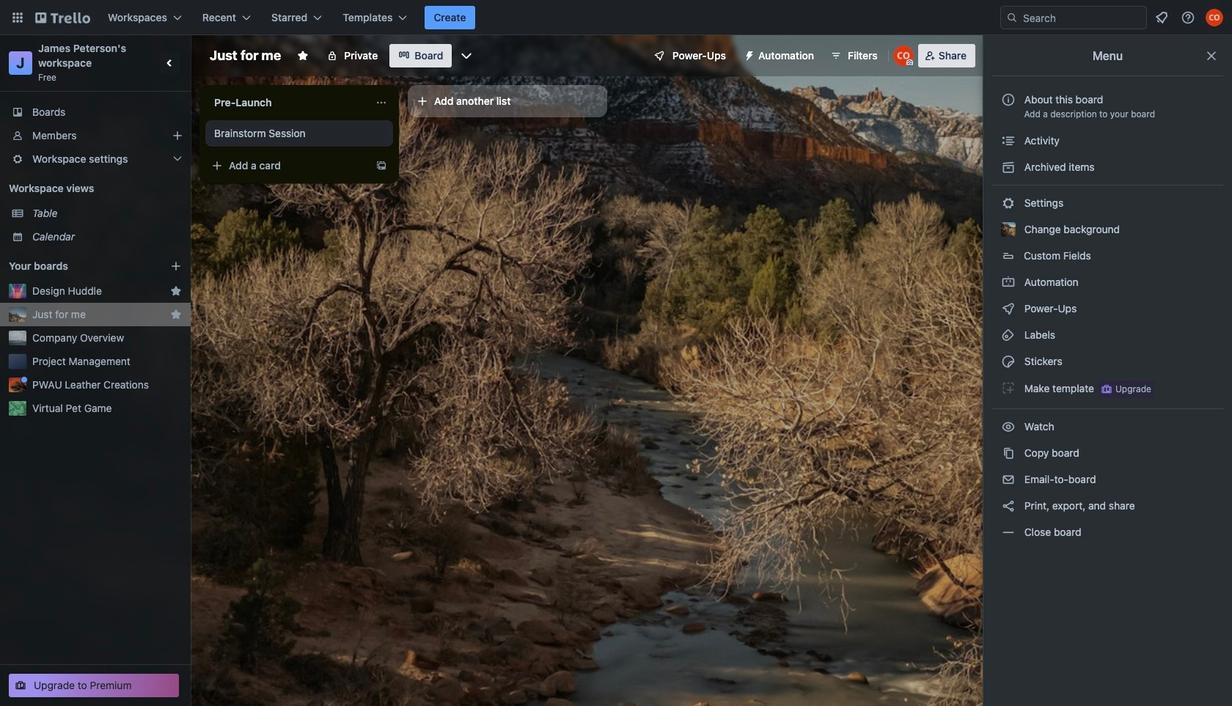 Task type: locate. For each thing, give the bounding box(es) containing it.
1 vertical spatial starred icon image
[[170, 309, 182, 321]]

6 sm image from the top
[[1002, 420, 1016, 434]]

search image
[[1007, 12, 1019, 23]]

4 sm image from the top
[[1002, 302, 1016, 316]]

3 sm image from the top
[[1002, 275, 1016, 290]]

Search field
[[1019, 7, 1147, 28]]

2 sm image from the top
[[1002, 196, 1016, 211]]

star or unstar board image
[[297, 50, 309, 62]]

sm image
[[1002, 134, 1016, 148], [1002, 196, 1016, 211], [1002, 275, 1016, 290], [1002, 302, 1016, 316], [1002, 354, 1016, 369], [1002, 420, 1016, 434], [1002, 499, 1016, 514]]

create from template… image
[[376, 160, 387, 172]]

None text field
[[205, 91, 370, 114]]

0 vertical spatial starred icon image
[[170, 285, 182, 297]]

christina overa (christinaovera) image
[[894, 46, 914, 66]]

workspace navigation collapse icon image
[[160, 53, 181, 73]]

sm image
[[738, 44, 759, 65], [1002, 160, 1016, 175], [1002, 328, 1016, 343], [1002, 381, 1016, 396], [1002, 446, 1016, 461], [1002, 473, 1016, 487], [1002, 525, 1016, 540]]

starred icon image
[[170, 285, 182, 297], [170, 309, 182, 321]]



Task type: describe. For each thing, give the bounding box(es) containing it.
back to home image
[[35, 6, 90, 29]]

2 starred icon image from the top
[[170, 309, 182, 321]]

your boards with 6 items element
[[9, 258, 148, 275]]

0 notifications image
[[1154, 9, 1171, 26]]

christina overa (christinaovera) image
[[1207, 9, 1224, 26]]

7 sm image from the top
[[1002, 499, 1016, 514]]

open information menu image
[[1182, 10, 1196, 25]]

5 sm image from the top
[[1002, 354, 1016, 369]]

add board image
[[170, 261, 182, 272]]

1 sm image from the top
[[1002, 134, 1016, 148]]

Board name text field
[[203, 44, 289, 68]]

primary element
[[0, 0, 1233, 35]]

customize views image
[[460, 48, 474, 63]]

1 starred icon image from the top
[[170, 285, 182, 297]]

this member is an admin of this board. image
[[907, 59, 914, 66]]



Task type: vqa. For each thing, say whether or not it's contained in the screenshot.
Board to the right
no



